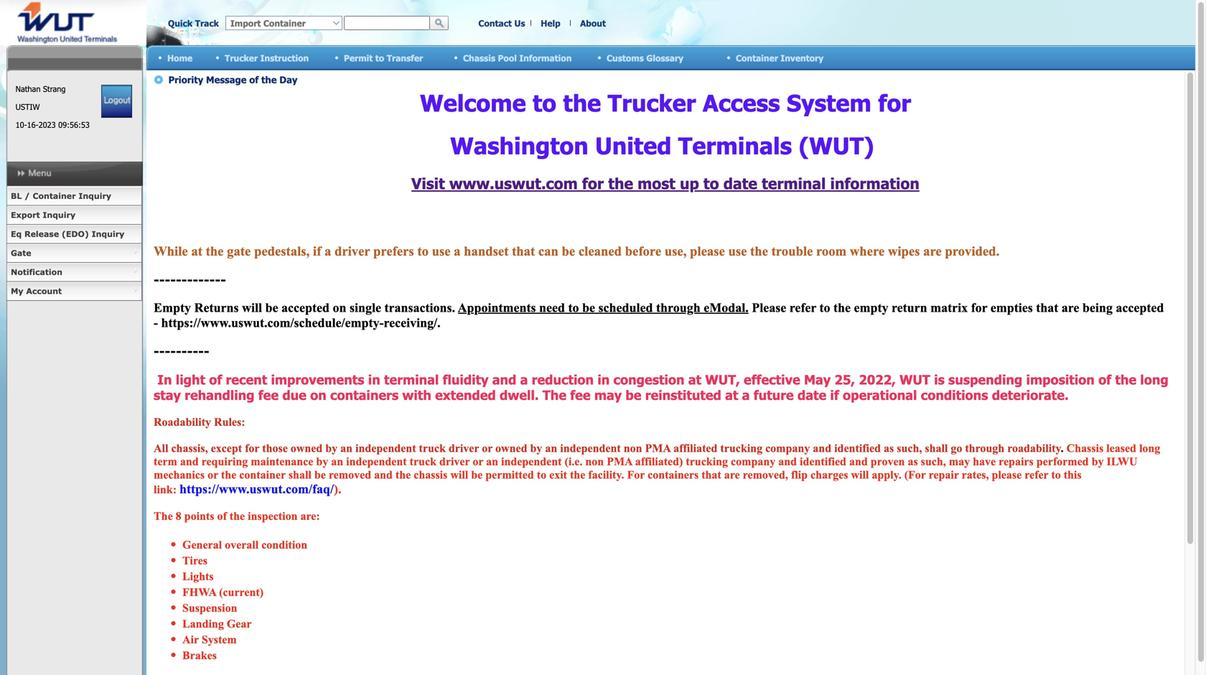 Task type: vqa. For each thing, say whether or not it's contained in the screenshot.
'Inquiry' to the bottom
yes



Task type: describe. For each thing, give the bounding box(es) containing it.
container inside bl / container inquiry link
[[33, 191, 76, 201]]

eq release (edo) inquiry
[[11, 229, 124, 239]]

container inventory
[[736, 53, 824, 63]]

export inquiry link
[[6, 206, 142, 225]]

16-
[[27, 120, 39, 130]]

inquiry inside export inquiry link
[[43, 210, 75, 220]]

track
[[195, 18, 219, 28]]

permit to transfer
[[344, 53, 423, 63]]

inquiry for (edo)
[[92, 229, 124, 239]]

help link
[[541, 18, 561, 28]]

nathan strang
[[16, 84, 66, 94]]

instruction
[[260, 53, 309, 63]]

chassis pool information
[[463, 53, 572, 63]]

release
[[24, 229, 59, 239]]

inquiry for container
[[79, 191, 111, 201]]

gate link
[[6, 244, 142, 263]]

09:56:53
[[58, 120, 90, 130]]

account
[[26, 286, 62, 296]]

login image
[[101, 85, 132, 118]]

customs
[[607, 53, 644, 63]]

contact us link
[[479, 18, 525, 28]]

home
[[167, 53, 193, 63]]

transfer
[[387, 53, 423, 63]]

bl / container inquiry
[[11, 191, 111, 201]]

gate
[[11, 248, 31, 258]]

/
[[25, 191, 30, 201]]

help
[[541, 18, 561, 28]]

2023
[[39, 120, 56, 130]]



Task type: locate. For each thing, give the bounding box(es) containing it.
us
[[515, 18, 525, 28]]

quick track
[[168, 18, 219, 28]]

my
[[11, 286, 23, 296]]

container left inventory
[[736, 53, 778, 63]]

eq release (edo) inquiry link
[[6, 225, 142, 244]]

bl
[[11, 191, 22, 201]]

contact
[[479, 18, 512, 28]]

nathan
[[16, 84, 41, 94]]

inquiry down bl / container inquiry
[[43, 210, 75, 220]]

inquiry right (edo) at the top of page
[[92, 229, 124, 239]]

about
[[580, 18, 606, 28]]

chassis
[[463, 53, 496, 63]]

1 horizontal spatial container
[[736, 53, 778, 63]]

notification link
[[6, 263, 142, 282]]

information
[[520, 53, 572, 63]]

0 vertical spatial container
[[736, 53, 778, 63]]

inquiry inside bl / container inquiry link
[[79, 191, 111, 201]]

strang
[[43, 84, 66, 94]]

2 vertical spatial inquiry
[[92, 229, 124, 239]]

inquiry inside eq release (edo) inquiry link
[[92, 229, 124, 239]]

to
[[375, 53, 384, 63]]

export inquiry
[[11, 210, 75, 220]]

1 vertical spatial container
[[33, 191, 76, 201]]

contact us
[[479, 18, 525, 28]]

inquiry up export inquiry link on the left top of page
[[79, 191, 111, 201]]

customs glossary
[[607, 53, 684, 63]]

container up export inquiry
[[33, 191, 76, 201]]

notification
[[11, 267, 62, 277]]

pool
[[498, 53, 517, 63]]

inquiry
[[79, 191, 111, 201], [43, 210, 75, 220], [92, 229, 124, 239]]

ustiw
[[16, 102, 40, 112]]

my account link
[[6, 282, 142, 301]]

None text field
[[344, 16, 430, 30]]

my account
[[11, 286, 62, 296]]

eq
[[11, 229, 22, 239]]

10-16-2023 09:56:53
[[16, 120, 90, 130]]

0 vertical spatial inquiry
[[79, 191, 111, 201]]

trucker instruction
[[225, 53, 309, 63]]

0 horizontal spatial container
[[33, 191, 76, 201]]

about link
[[580, 18, 606, 28]]

container
[[736, 53, 778, 63], [33, 191, 76, 201]]

trucker
[[225, 53, 258, 63]]

10-
[[16, 120, 27, 130]]

1 vertical spatial inquiry
[[43, 210, 75, 220]]

inventory
[[781, 53, 824, 63]]

permit
[[344, 53, 373, 63]]

quick
[[168, 18, 193, 28]]

export
[[11, 210, 40, 220]]

bl / container inquiry link
[[6, 187, 142, 206]]

(edo)
[[62, 229, 89, 239]]

glossary
[[647, 53, 684, 63]]



